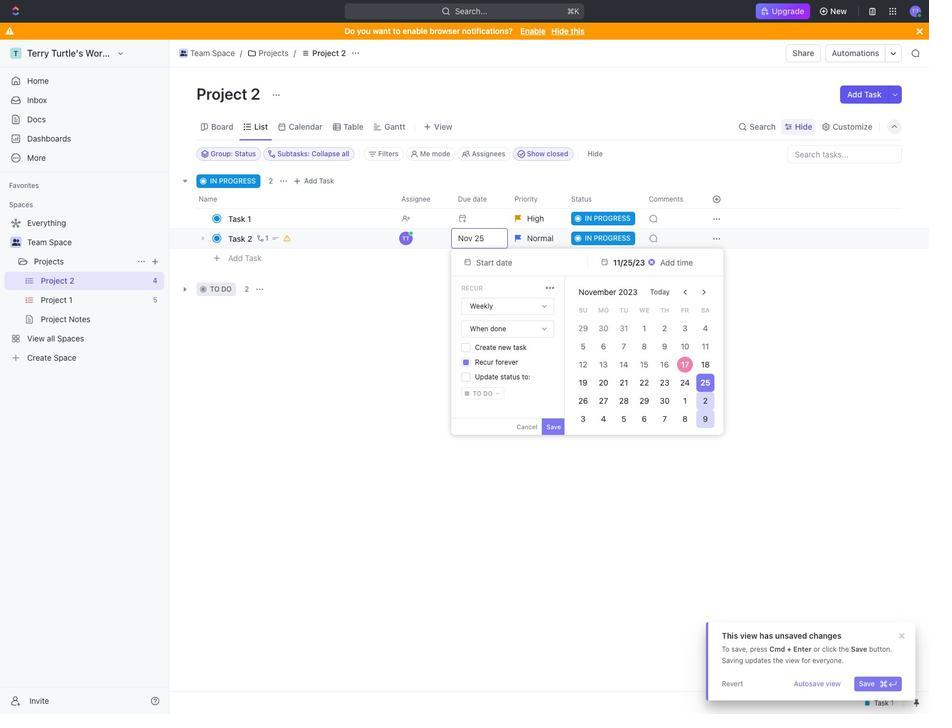 Task type: locate. For each thing, give the bounding box(es) containing it.
0 horizontal spatial team
[[27, 237, 47, 247]]

30 down mo
[[599, 324, 609, 333]]

cmd
[[770, 645, 786, 654]]

1 horizontal spatial hide
[[588, 150, 603, 158]]

1 horizontal spatial /
[[294, 48, 296, 58]]

0 vertical spatial projects
[[259, 48, 289, 58]]

1 right task 2
[[266, 234, 269, 243]]

1 vertical spatial recur
[[475, 358, 494, 367]]

search...
[[456, 6, 488, 16]]

new button
[[815, 2, 855, 20]]

user group image
[[180, 50, 187, 56]]

Due date text field
[[614, 258, 646, 267]]

7
[[622, 342, 627, 351], [663, 414, 667, 424]]

1 horizontal spatial add task
[[304, 177, 334, 185]]

add task button up customize
[[841, 86, 889, 104]]

1 horizontal spatial 29
[[640, 396, 650, 406]]

home
[[27, 76, 49, 86]]

this
[[722, 631, 739, 641]]

home link
[[5, 72, 164, 90]]

save right cancel
[[547, 423, 562, 431]]

0 horizontal spatial 30
[[599, 324, 609, 333]]

view down everyone.
[[827, 680, 842, 688]]

Start date text field
[[477, 258, 571, 267]]

1 horizontal spatial team space link
[[176, 46, 238, 60]]

add task up customize
[[848, 90, 882, 99]]

sidebar navigation
[[0, 40, 169, 715]]

29
[[579, 324, 588, 333], [640, 396, 650, 406]]

0 horizontal spatial add task
[[228, 253, 262, 263]]

view up save,
[[741, 631, 758, 641]]

1 vertical spatial save
[[852, 645, 868, 654]]

project 2 up board
[[197, 84, 264, 103]]

inbox link
[[5, 91, 164, 109]]

1 horizontal spatial the
[[839, 645, 850, 654]]

everyone.
[[813, 657, 845, 665]]

1 horizontal spatial 30
[[660, 396, 670, 406]]

task up customize
[[865, 90, 882, 99]]

0 vertical spatial team space link
[[176, 46, 238, 60]]

want
[[373, 26, 391, 36]]

2 vertical spatial add
[[228, 253, 243, 263]]

0 vertical spatial the
[[839, 645, 850, 654]]

space inside sidebar navigation
[[49, 237, 72, 247]]

1 up task 2
[[248, 214, 251, 224]]

0 vertical spatial projects link
[[245, 46, 292, 60]]

0 horizontal spatial 7
[[622, 342, 627, 351]]

to do inside dropdown button
[[473, 390, 493, 397]]

view
[[741, 631, 758, 641], [786, 657, 800, 665], [827, 680, 842, 688]]

2 vertical spatial save
[[860, 680, 875, 688]]

create
[[475, 343, 497, 352]]

add task down task 2
[[228, 253, 262, 263]]

0 vertical spatial add task
[[848, 90, 882, 99]]

do down update
[[484, 390, 493, 397]]

saving
[[722, 657, 744, 665]]

0 vertical spatial team space
[[190, 48, 235, 58]]

2
[[341, 48, 346, 58], [251, 84, 261, 103], [269, 177, 273, 185], [248, 234, 252, 243], [245, 285, 249, 294], [663, 324, 668, 333], [704, 396, 708, 406]]

1 horizontal spatial 5
[[622, 414, 627, 424]]

0 vertical spatial to
[[393, 26, 401, 36]]

enable
[[521, 26, 546, 36]]

mo
[[599, 306, 609, 314]]

project 2 down do on the top of page
[[313, 48, 346, 58]]

9 down 25
[[704, 414, 709, 424]]

1 down we
[[643, 324, 647, 333]]

add task button
[[841, 86, 889, 104], [291, 175, 339, 188], [223, 252, 266, 265]]

Add time text field
[[661, 258, 695, 267]]

today
[[651, 288, 670, 296]]

task 1
[[228, 214, 251, 224]]

2 horizontal spatial hide
[[796, 122, 813, 131]]

november
[[579, 287, 617, 297]]

1 vertical spatial 3
[[581, 414, 586, 424]]

7 down 31
[[622, 342, 627, 351]]

0 horizontal spatial projects
[[34, 257, 64, 266]]

add
[[848, 90, 863, 99], [304, 177, 317, 185], [228, 253, 243, 263]]

1 horizontal spatial add task button
[[291, 175, 339, 188]]

1 inside button
[[266, 234, 269, 243]]

hide inside hide button
[[588, 150, 603, 158]]

4 up 11
[[704, 324, 709, 333]]

0 horizontal spatial team space link
[[27, 233, 162, 252]]

customize
[[833, 122, 873, 131]]

16
[[661, 360, 670, 369]]

0 horizontal spatial 6
[[602, 342, 607, 351]]

hide
[[552, 26, 569, 36], [796, 122, 813, 131], [588, 150, 603, 158]]

0 horizontal spatial add
[[228, 253, 243, 263]]

revert button
[[718, 677, 748, 692]]

0 vertical spatial 9
[[663, 342, 668, 351]]

8 up '15'
[[642, 342, 647, 351]]

1 horizontal spatial team space
[[190, 48, 235, 58]]

recur down create
[[475, 358, 494, 367]]

team right user group icon
[[190, 48, 210, 58]]

2 vertical spatial to
[[473, 390, 482, 397]]

24
[[681, 378, 690, 388]]

save left button.
[[852, 645, 868, 654]]

0 vertical spatial 6
[[602, 342, 607, 351]]

0 vertical spatial 30
[[599, 324, 609, 333]]

6 up 13
[[602, 342, 607, 351]]

add up task 1 link
[[304, 177, 317, 185]]

2 vertical spatial add task
[[228, 253, 262, 263]]

team space link
[[176, 46, 238, 60], [27, 233, 162, 252]]

tree
[[5, 214, 164, 367]]

0 horizontal spatial team space
[[27, 237, 72, 247]]

2 up list
[[251, 84, 261, 103]]

9
[[663, 342, 668, 351], [704, 414, 709, 424]]

save inside "save" button
[[860, 680, 875, 688]]

2 left 1 button
[[248, 234, 252, 243]]

share button
[[787, 44, 822, 62]]

2 down task 2
[[245, 285, 249, 294]]

to
[[722, 645, 730, 654]]

1 vertical spatial add
[[304, 177, 317, 185]]

1 vertical spatial add task
[[304, 177, 334, 185]]

0 horizontal spatial /
[[240, 48, 242, 58]]

0 horizontal spatial 5
[[581, 342, 586, 351]]

add for add task button to the right
[[848, 90, 863, 99]]

1 horizontal spatial project 2
[[313, 48, 346, 58]]

today button
[[644, 283, 677, 301]]

updates
[[746, 657, 772, 665]]

4 down 27 on the right bottom
[[602, 414, 607, 424]]

1 horizontal spatial 6
[[642, 414, 647, 424]]

3 up 10
[[683, 324, 688, 333]]

0 horizontal spatial projects link
[[34, 253, 133, 271]]

team space right user group icon
[[190, 48, 235, 58]]

2 horizontal spatial to
[[473, 390, 482, 397]]

projects inside tree
[[34, 257, 64, 266]]

0 vertical spatial save
[[547, 423, 562, 431]]

team inside sidebar navigation
[[27, 237, 47, 247]]

1 vertical spatial do
[[484, 390, 493, 397]]

to inside dropdown button
[[473, 390, 482, 397]]

29 down 22 at the right
[[640, 396, 650, 406]]

board link
[[209, 119, 234, 135]]

⌘k
[[568, 6, 580, 16]]

1 horizontal spatial space
[[212, 48, 235, 58]]

team right user group image
[[27, 237, 47, 247]]

1 horizontal spatial do
[[484, 390, 493, 397]]

projects
[[259, 48, 289, 58], [34, 257, 64, 266]]

add task up task 1 link
[[304, 177, 334, 185]]

8 down 24
[[683, 414, 688, 424]]

0 vertical spatial 4
[[704, 324, 709, 333]]

0 vertical spatial 7
[[622, 342, 627, 351]]

0 vertical spatial view
[[741, 631, 758, 641]]

task up task 2
[[228, 214, 246, 224]]

1 vertical spatial team
[[27, 237, 47, 247]]

team space
[[190, 48, 235, 58], [27, 237, 72, 247]]

do
[[222, 285, 232, 294], [484, 390, 493, 397]]

in
[[210, 177, 217, 185]]

save down button.
[[860, 680, 875, 688]]

to do button
[[462, 388, 505, 399]]

1 horizontal spatial to do
[[473, 390, 493, 397]]

1 vertical spatial team space
[[27, 237, 72, 247]]

8
[[642, 342, 647, 351], [683, 414, 688, 424]]

1 horizontal spatial add
[[304, 177, 317, 185]]

tree containing team space
[[5, 214, 164, 367]]

7 down 23 in the bottom right of the page
[[663, 414, 667, 424]]

space
[[212, 48, 235, 58], [49, 237, 72, 247]]

0 horizontal spatial hide
[[552, 26, 569, 36]]

0 horizontal spatial do
[[222, 285, 232, 294]]

save inside this view has unsaved changes to save, press cmd + enter or click the save button. saving updates the view for everyone.
[[852, 645, 868, 654]]

0 horizontal spatial space
[[49, 237, 72, 247]]

1 horizontal spatial 7
[[663, 414, 667, 424]]

0 horizontal spatial 4
[[602, 414, 607, 424]]

9 up 16
[[663, 342, 668, 351]]

revert
[[722, 680, 744, 688]]

docs
[[27, 114, 46, 124]]

1 vertical spatial projects
[[34, 257, 64, 266]]

hide button
[[584, 147, 608, 161]]

5 up 12
[[581, 342, 586, 351]]

0 vertical spatial add
[[848, 90, 863, 99]]

1 vertical spatial to
[[210, 285, 220, 294]]

do down task 2
[[222, 285, 232, 294]]

0 vertical spatial project
[[313, 48, 339, 58]]

do
[[345, 26, 355, 36]]

this view has unsaved changes to save, press cmd + enter or click the save button. saving updates the view for everyone.
[[722, 631, 893, 665]]

add for leftmost add task button
[[228, 253, 243, 263]]

th
[[661, 306, 670, 314]]

view inside button
[[827, 680, 842, 688]]

1 vertical spatial to do
[[473, 390, 493, 397]]

add task button down task 2
[[223, 252, 266, 265]]

the down cmd
[[774, 657, 784, 665]]

27
[[599, 396, 609, 406]]

28
[[620, 396, 629, 406]]

view down +
[[786, 657, 800, 665]]

2 down th
[[663, 324, 668, 333]]

5 down 28
[[622, 414, 627, 424]]

3 down 26
[[581, 414, 586, 424]]

1 horizontal spatial 4
[[704, 324, 709, 333]]

2 horizontal spatial view
[[827, 680, 842, 688]]

6 down 22 at the right
[[642, 414, 647, 424]]

for
[[802, 657, 811, 665]]

save
[[547, 423, 562, 431], [852, 645, 868, 654], [860, 680, 875, 688]]

18
[[702, 360, 710, 369]]

30 down 23 in the bottom right of the page
[[660, 396, 670, 406]]

create new task
[[475, 343, 527, 352]]

space right user group icon
[[212, 48, 235, 58]]

team space right user group image
[[27, 237, 72, 247]]

0 vertical spatial add task button
[[841, 86, 889, 104]]

team
[[190, 48, 210, 58], [27, 237, 47, 247]]

when done button
[[462, 321, 554, 337]]

recur up weekly
[[462, 284, 483, 292]]

0 vertical spatial 8
[[642, 342, 647, 351]]

do inside to do dropdown button
[[484, 390, 493, 397]]

23
[[660, 378, 670, 388]]

dashboards link
[[5, 130, 164, 148]]

automations button
[[827, 45, 886, 62]]

to do down task 2
[[210, 285, 232, 294]]

to do down update
[[473, 390, 493, 397]]

2 horizontal spatial add task
[[848, 90, 882, 99]]

the right the click
[[839, 645, 850, 654]]

0 vertical spatial 3
[[683, 324, 688, 333]]

2 vertical spatial add task button
[[223, 252, 266, 265]]

0 horizontal spatial view
[[741, 631, 758, 641]]

add down task 2
[[228, 253, 243, 263]]

1 vertical spatial space
[[49, 237, 72, 247]]

1 button
[[255, 233, 270, 244]]

add up customize
[[848, 90, 863, 99]]

0 horizontal spatial project 2
[[197, 84, 264, 103]]

add task button up task 1 link
[[291, 175, 339, 188]]

0 horizontal spatial 29
[[579, 324, 588, 333]]

user group image
[[12, 239, 20, 246]]

17
[[682, 360, 690, 369]]

1 vertical spatial the
[[774, 657, 784, 665]]

cancel
[[517, 423, 538, 431]]

29 down su
[[579, 324, 588, 333]]

space right user group image
[[49, 237, 72, 247]]

31
[[620, 324, 629, 333]]



Task type: describe. For each thing, give the bounding box(es) containing it.
2 horizontal spatial add task button
[[841, 86, 889, 104]]

share
[[793, 48, 815, 58]]

new
[[831, 6, 848, 16]]

calendar link
[[287, 119, 323, 135]]

sa
[[702, 306, 710, 314]]

when done
[[470, 325, 507, 333]]

0 vertical spatial project 2
[[313, 48, 346, 58]]

1 vertical spatial 9
[[704, 414, 709, 424]]

gantt
[[385, 122, 406, 131]]

update status to:
[[475, 373, 531, 381]]

0 horizontal spatial 8
[[642, 342, 647, 351]]

task 1 link
[[226, 211, 393, 227]]

autosave view button
[[790, 677, 846, 692]]

has
[[760, 631, 774, 641]]

recur for recur
[[462, 284, 483, 292]]

26
[[579, 396, 588, 406]]

0 horizontal spatial the
[[774, 657, 784, 665]]

1 vertical spatial 7
[[663, 414, 667, 424]]

+
[[788, 645, 792, 654]]

1 horizontal spatial to
[[393, 26, 401, 36]]

0 vertical spatial do
[[222, 285, 232, 294]]

invite
[[29, 696, 49, 706]]

update
[[475, 373, 499, 381]]

0 horizontal spatial 9
[[663, 342, 668, 351]]

changes
[[810, 631, 842, 641]]

0 vertical spatial space
[[212, 48, 235, 58]]

assignees
[[472, 150, 506, 158]]

1 horizontal spatial 8
[[683, 414, 688, 424]]

1 vertical spatial team space link
[[27, 233, 162, 252]]

automations
[[833, 48, 880, 58]]

dashboards
[[27, 134, 71, 143]]

0 horizontal spatial to
[[210, 285, 220, 294]]

save,
[[732, 645, 749, 654]]

view for autosave
[[827, 680, 842, 688]]

task down 1 button
[[245, 253, 262, 263]]

hide inside hide dropdown button
[[796, 122, 813, 131]]

1 vertical spatial 6
[[642, 414, 647, 424]]

unsaved
[[776, 631, 808, 641]]

10
[[681, 342, 690, 351]]

fr
[[682, 306, 690, 314]]

list
[[255, 122, 268, 131]]

1 vertical spatial 30
[[660, 396, 670, 406]]

14
[[620, 360, 629, 369]]

autosave
[[795, 680, 825, 688]]

20
[[599, 378, 609, 388]]

0 vertical spatial 29
[[579, 324, 588, 333]]

team space inside sidebar navigation
[[27, 237, 72, 247]]

november 2023
[[579, 287, 638, 297]]

22
[[640, 378, 650, 388]]

favorites button
[[5, 179, 44, 193]]

1 horizontal spatial project
[[313, 48, 339, 58]]

Search tasks... text field
[[789, 146, 902, 163]]

search button
[[736, 119, 780, 135]]

inbox
[[27, 95, 47, 105]]

su
[[579, 306, 588, 314]]

spaces
[[9, 201, 33, 209]]

save button
[[855, 677, 903, 692]]

to:
[[522, 373, 531, 381]]

project 2 link
[[298, 46, 349, 60]]

2 down do on the top of page
[[341, 48, 346, 58]]

1 down 24
[[684, 396, 687, 406]]

favorites
[[9, 181, 39, 190]]

board
[[211, 122, 234, 131]]

19
[[579, 378, 588, 388]]

task up task 1 link
[[319, 177, 334, 185]]

task down "task 1"
[[228, 234, 246, 243]]

12
[[580, 360, 588, 369]]

click
[[823, 645, 837, 654]]

1 vertical spatial 5
[[622, 414, 627, 424]]

tree inside sidebar navigation
[[5, 214, 164, 367]]

table link
[[342, 119, 364, 135]]

table
[[344, 122, 364, 131]]

enable
[[403, 26, 428, 36]]

1 vertical spatial project
[[197, 84, 248, 103]]

1 vertical spatial 4
[[602, 414, 607, 424]]

1 vertical spatial view
[[786, 657, 800, 665]]

1 vertical spatial 29
[[640, 396, 650, 406]]

autosave view
[[795, 680, 842, 688]]

2 / from the left
[[294, 48, 296, 58]]

customize button
[[819, 119, 877, 135]]

gantt link
[[383, 119, 406, 135]]

1 vertical spatial add task button
[[291, 175, 339, 188]]

13
[[600, 360, 608, 369]]

recur forever
[[475, 358, 519, 367]]

2 right progress
[[269, 177, 273, 185]]

view for this
[[741, 631, 758, 641]]

done
[[491, 325, 507, 333]]

calendar
[[289, 122, 323, 131]]

task
[[514, 343, 527, 352]]

search
[[750, 122, 776, 131]]

list link
[[252, 119, 268, 135]]

when
[[470, 325, 489, 333]]

weekly button
[[462, 299, 554, 314]]

0 vertical spatial 5
[[581, 342, 586, 351]]

1 horizontal spatial projects link
[[245, 46, 292, 60]]

0 horizontal spatial add task button
[[223, 252, 266, 265]]

0 horizontal spatial 3
[[581, 414, 586, 424]]

upgrade link
[[757, 3, 811, 19]]

0 vertical spatial hide
[[552, 26, 569, 36]]

status
[[501, 373, 520, 381]]

this
[[571, 26, 585, 36]]

tu
[[620, 306, 629, 314]]

upgrade
[[773, 6, 805, 16]]

or
[[814, 645, 821, 654]]

0 vertical spatial to do
[[210, 285, 232, 294]]

2 down 25
[[704, 396, 708, 406]]

press
[[751, 645, 768, 654]]

task 2
[[228, 234, 252, 243]]

weekly
[[470, 302, 493, 311]]

1 horizontal spatial 3
[[683, 324, 688, 333]]

11
[[702, 342, 710, 351]]

25
[[701, 378, 711, 388]]

assignees button
[[458, 147, 511, 161]]

you
[[357, 26, 371, 36]]

0 vertical spatial team
[[190, 48, 210, 58]]

forever
[[496, 358, 519, 367]]

recur for recur forever
[[475, 358, 494, 367]]

21
[[620, 378, 629, 388]]

enter
[[794, 645, 812, 654]]

1 vertical spatial projects link
[[34, 253, 133, 271]]

1 / from the left
[[240, 48, 242, 58]]

15
[[641, 360, 649, 369]]



Task type: vqa. For each thing, say whether or not it's contained in the screenshot.
Learn within Add the ability to quick create statuses by clicking in between List view status groups. Learn more
no



